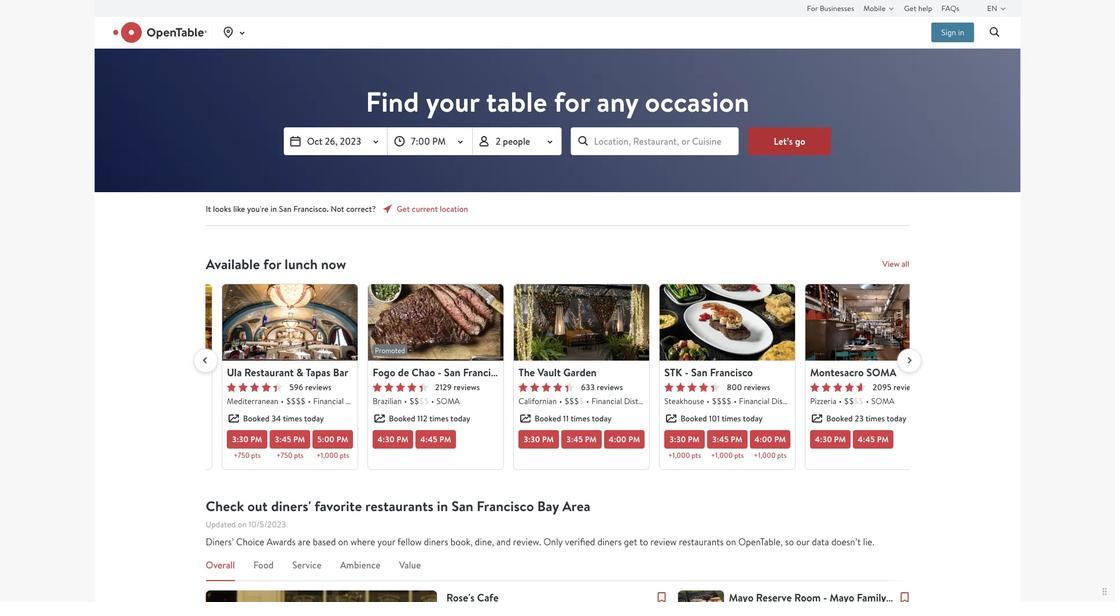 Task type: describe. For each thing, give the bounding box(es) containing it.
get for get current location
[[397, 204, 410, 215]]

4:45 for soma
[[858, 434, 875, 445]]

reviews for the vault garden
[[597, 382, 623, 393]]

today for &
[[304, 413, 324, 424]]

search icon image
[[989, 25, 1003, 39]]

4:00 for 4:00 pm
[[609, 434, 627, 445]]

oct
[[307, 135, 323, 147]]

$$ $$ for soma
[[844, 396, 864, 407]]

financial district / embarcadero for the vault garden
[[592, 396, 704, 407]]

633 reviews
[[581, 382, 623, 393]]

/ for francisco
[[800, 396, 803, 407]]

francisco up 800
[[710, 365, 753, 380]]

lunch
[[285, 255, 318, 274]]

pm inside 3:30 pm link
[[542, 434, 554, 445]]

find your table for any occasion
[[366, 83, 750, 121]]

1 horizontal spatial restaurants
[[679, 536, 724, 548]]

diners'
[[206, 536, 234, 548]]

booked 34 times today
[[243, 413, 324, 424]]

3:45 pm
[[567, 434, 597, 445]]

11
[[563, 413, 569, 424]]

2095 reviews
[[873, 382, 920, 393]]

financial for stk - san francisco
[[739, 396, 770, 407]]

0 vertical spatial for
[[554, 83, 590, 121]]

san left francisco.
[[279, 204, 292, 215]]

0 horizontal spatial on
[[238, 519, 247, 530]]

favorite
[[315, 497, 362, 516]]

booked 112 times today
[[389, 413, 470, 424]]

a photo of roka akor - san francisco restaurant image
[[76, 284, 212, 361]]

1 diners from the left
[[424, 536, 449, 548]]

4.3 stars image
[[227, 383, 282, 392]]

available for lunch now
[[206, 255, 346, 274]]

francisco.
[[294, 204, 329, 215]]

mobile button
[[864, 0, 899, 16]]

montesacro
[[810, 365, 864, 380]]

it
[[206, 204, 211, 215]]

like
[[233, 204, 245, 215]]

mobile
[[864, 3, 886, 13]]

596 reviews
[[289, 382, 331, 393]]

francisco up and
[[477, 497, 534, 516]]

4.2 stars image for de
[[373, 383, 428, 392]]

$$$ $
[[565, 396, 584, 407]]

oct 26, 2023 button
[[284, 127, 388, 155]]

financial district / embarcadero for ula restaurant & tapas bar
[[313, 396, 426, 407]]

where
[[351, 536, 375, 548]]

san right akor
[[136, 365, 153, 380]]

3:30 pm link for -
[[665, 430, 705, 449]]

fogo de chao - san francisco
[[373, 365, 506, 380]]

akor
[[106, 365, 127, 380]]

today for garden
[[592, 413, 612, 424]]

34
[[271, 413, 281, 424]]

$$$
[[565, 396, 579, 407]]

financial for the vault garden
[[592, 396, 622, 407]]

francisco up 2129 reviews
[[463, 365, 506, 380]]

4.2 stars image for vault
[[519, 383, 574, 392]]

updated
[[206, 519, 236, 530]]

4:45 pm link for de
[[416, 430, 456, 449]]

3:30 inside 3:30 pm link
[[524, 434, 540, 445]]

a photo of fogo de chao - san francisco restaurant image
[[368, 284, 504, 361]]

0 vertical spatial restaurants
[[366, 497, 434, 516]]

times for garden
[[571, 413, 590, 424]]

2 people
[[496, 135, 531, 147]]

pts for 3:30 pm +750 pts
[[251, 451, 260, 460]]

$$$$ for san
[[712, 396, 732, 407]]

get current location button
[[381, 202, 468, 216]]

booked 11 times today
[[535, 413, 612, 424]]

reviews for ula restaurant & tapas bar
[[305, 382, 331, 393]]

ula
[[227, 365, 242, 380]]

faqs button
[[942, 0, 960, 16]]

4:00 pm link for stk - san francisco
[[750, 430, 791, 449]]

5 booked from the left
[[827, 413, 853, 424]]

/ for tapas
[[374, 396, 377, 407]]

let's
[[774, 135, 793, 147]]

2 vertical spatial in
[[437, 497, 448, 516]]

faqs
[[942, 3, 960, 13]]

3 - from the left
[[685, 365, 689, 380]]

diners'
[[271, 497, 311, 516]]

4:00 pm link for the vault garden
[[604, 430, 645, 449]]

get current location
[[397, 204, 468, 215]]

view all
[[883, 259, 910, 270]]

fellow
[[398, 536, 422, 548]]

4 $$ from the left
[[854, 396, 864, 407]]

3:45 pm +1,000 pts
[[711, 434, 744, 460]]

0 vertical spatial your
[[426, 83, 480, 121]]

dine,
[[475, 536, 495, 548]]

sign in button
[[932, 23, 975, 42]]

pm inside 5:00 pm +1,000 pts
[[336, 434, 348, 445]]

3:45 for stk
[[713, 434, 729, 445]]

2 embarcadero from the left
[[658, 396, 704, 407]]

3:45 for ula
[[275, 434, 291, 445]]

oct 26, 2023
[[307, 135, 361, 147]]

embarcadero for tapas
[[379, 396, 426, 407]]

4:45 pm for de
[[420, 434, 451, 445]]

&
[[296, 365, 303, 380]]

booked 101 times today
[[681, 413, 763, 424]]

2 3:45 from the left
[[567, 434, 583, 445]]

any
[[597, 83, 639, 121]]

help
[[919, 3, 933, 13]]

3:30 pm +750 pts
[[232, 434, 262, 460]]

table
[[487, 83, 548, 121]]

doesn't
[[832, 536, 862, 548]]

2 horizontal spatial on
[[727, 536, 737, 548]]

4.8 stars image
[[810, 383, 866, 392]]

$$$$ for &
[[286, 396, 305, 407]]

roka
[[81, 365, 103, 380]]

5 today from the left
[[887, 413, 907, 424]]

to
[[640, 536, 649, 548]]

800
[[727, 382, 742, 393]]

businesses
[[820, 3, 855, 13]]

area
[[563, 497, 591, 516]]

let's go
[[774, 135, 806, 147]]

a photo of montesacro soma restaurant image
[[806, 284, 941, 361]]

get help
[[905, 3, 933, 13]]

steakhouse
[[665, 396, 705, 407]]

3:30 pm link for restaurant
[[227, 430, 267, 449]]

chao
[[412, 365, 435, 380]]

verified
[[565, 536, 596, 548]]

tab list containing overall
[[206, 558, 910, 581]]

so
[[786, 536, 795, 548]]

3:30 pm
[[524, 434, 554, 445]]

a photo of the vault garden restaurant image
[[514, 284, 649, 361]]

pm inside 3:30 pm +1,000 pts
[[688, 434, 700, 445]]

pts for 4:00 pm +1,000 pts
[[778, 451, 787, 460]]

pts for 5:00 pm +1,000 pts
[[340, 451, 349, 460]]

$
[[579, 396, 584, 407]]

go
[[796, 135, 806, 147]]

3:30 for ula
[[232, 434, 248, 445]]

en
[[988, 3, 998, 13]]

available
[[206, 255, 260, 274]]

looks
[[213, 204, 231, 215]]

pm inside 3:45 pm +1,000 pts
[[731, 434, 743, 445]]

pizzeria
[[810, 396, 837, 407]]

booked for chao
[[389, 413, 415, 424]]

4:00 for 4:00 pm +1,000 pts
[[755, 434, 773, 445]]



Task type: locate. For each thing, give the bounding box(es) containing it.
2095
[[873, 382, 892, 393]]

awards
[[267, 536, 296, 548]]

4:30 pm down brazilian
[[377, 434, 408, 445]]

view
[[883, 259, 900, 270]]

None field
[[571, 127, 739, 155]]

4 booked from the left
[[681, 413, 707, 424]]

4.2 stars image up steakhouse
[[665, 383, 720, 392]]

embarcadero up 112 at the bottom left
[[379, 396, 426, 407]]

district left pizzeria
[[772, 396, 798, 407]]

0 horizontal spatial embarcadero
[[379, 396, 426, 407]]

+750 inside 3:45 pm +750 pts
[[276, 451, 292, 460]]

1 - from the left
[[130, 365, 134, 380]]

pts inside 3:45 pm +750 pts
[[294, 451, 303, 460]]

3 4.2 stars image from the left
[[665, 383, 720, 392]]

2 3:30 pm link from the left
[[519, 430, 559, 449]]

sign in
[[942, 27, 965, 38]]

pm inside '3:30 pm +750 pts'
[[250, 434, 262, 445]]

0 horizontal spatial 4.2 stars image
[[373, 383, 428, 392]]

1 $$ from the left
[[409, 396, 419, 407]]

1 horizontal spatial for
[[554, 83, 590, 121]]

for businesses
[[808, 3, 855, 13]]

+1,000 inside 3:30 pm +1,000 pts
[[668, 451, 690, 460]]

soma
[[867, 365, 897, 380], [437, 396, 460, 407], [872, 396, 895, 407]]

californian
[[519, 396, 557, 407]]

2023
[[340, 135, 361, 147]]

4:00
[[609, 434, 627, 445], [755, 434, 773, 445]]

3 embarcadero from the left
[[805, 396, 852, 407]]

restaurants up fellow
[[366, 497, 434, 516]]

2 horizontal spatial 3:30 pm link
[[665, 430, 705, 449]]

diners' choice awards are based on where your fellow diners book, dine, and review. only verified diners get to review restaurants on opentable, so our data doesn't lie.
[[206, 536, 875, 548]]

diners left get
[[598, 536, 622, 548]]

4:00 pm link right 3:45 pm
[[604, 430, 645, 449]]

$$$$
[[286, 396, 305, 407], [712, 396, 732, 407]]

3 3:30 pm link from the left
[[665, 430, 705, 449]]

+1,000 for 5:00
[[316, 451, 338, 460]]

1 horizontal spatial 4:30 pm
[[815, 434, 846, 445]]

reviews right 800
[[744, 382, 771, 393]]

+750 for 3:45
[[276, 451, 292, 460]]

1 embarcadero from the left
[[379, 396, 426, 407]]

4 times from the left
[[722, 413, 741, 424]]

1 horizontal spatial $$$$
[[712, 396, 732, 407]]

1 reviews from the left
[[305, 382, 331, 393]]

a photo of stk - san francisco restaurant image
[[660, 284, 795, 361]]

3 financial from the left
[[739, 396, 770, 407]]

$$ $$ for de
[[409, 396, 429, 407]]

+1,000 inside 3:45 pm +1,000 pts
[[711, 451, 733, 460]]

1 horizontal spatial 4:00 pm link
[[750, 430, 791, 449]]

2 +750 from the left
[[276, 451, 292, 460]]

0 horizontal spatial 4:30 pm link
[[373, 430, 413, 449]]

opentable logo image
[[113, 22, 207, 43]]

francisco
[[155, 365, 198, 380], [463, 365, 506, 380], [710, 365, 753, 380], [477, 497, 534, 516]]

today down 2095 reviews
[[887, 413, 907, 424]]

get help button
[[905, 0, 933, 16]]

1 pts from the left
[[251, 451, 260, 460]]

4:30 pm for fogo
[[377, 434, 408, 445]]

4.2 stars image down de
[[373, 383, 428, 392]]

4:30 down pizzeria
[[815, 434, 832, 445]]

booked left 112 at the bottom left
[[389, 413, 415, 424]]

1 vertical spatial in
[[271, 204, 277, 215]]

0 vertical spatial get
[[905, 3, 917, 13]]

2
[[496, 135, 501, 147]]

not
[[331, 204, 344, 215]]

booked 23 times today
[[827, 413, 907, 424]]

4 today from the left
[[743, 413, 763, 424]]

4 reviews from the left
[[744, 382, 771, 393]]

roka akor - san francisco
[[81, 365, 198, 380]]

1 horizontal spatial 4:30 pm link
[[810, 430, 851, 449]]

3 pts from the left
[[340, 451, 349, 460]]

2 +1,000 from the left
[[668, 451, 690, 460]]

fogo
[[373, 365, 395, 380]]

financial district / embarcadero down 4.8 stars image
[[739, 396, 852, 407]]

2 horizontal spatial in
[[959, 27, 965, 38]]

1 4:30 from the left
[[377, 434, 395, 445]]

0 horizontal spatial your
[[378, 536, 396, 548]]

0 horizontal spatial 4:30 pm
[[377, 434, 408, 445]]

pts inside '3:30 pm +750 pts'
[[251, 451, 260, 460]]

3 times from the left
[[571, 413, 590, 424]]

0 horizontal spatial $$$$
[[286, 396, 305, 407]]

2 4:45 pm link from the left
[[853, 430, 894, 449]]

/ left pizzeria
[[800, 396, 803, 407]]

bar
[[333, 365, 348, 380]]

2 district from the left
[[624, 396, 651, 407]]

2 horizontal spatial financial
[[739, 396, 770, 407]]

2 horizontal spatial financial district / embarcadero
[[739, 396, 852, 407]]

2 reviews from the left
[[454, 382, 480, 393]]

0 horizontal spatial 4:00 pm link
[[604, 430, 645, 449]]

4:30 down brazilian
[[377, 434, 395, 445]]

get left current
[[397, 204, 410, 215]]

1 horizontal spatial 4:45 pm
[[858, 434, 889, 445]]

tab list
[[206, 558, 910, 581]]

0 horizontal spatial in
[[271, 204, 277, 215]]

today down 2129 reviews
[[450, 413, 470, 424]]

596
[[289, 382, 303, 393]]

review.
[[513, 536, 542, 548]]

4:45 pm link
[[416, 430, 456, 449], [853, 430, 894, 449]]

lie.
[[864, 536, 875, 548]]

today for san
[[743, 413, 763, 424]]

diners left book,
[[424, 536, 449, 548]]

0 horizontal spatial 3:30 pm link
[[227, 430, 267, 449]]

0 horizontal spatial 3:45
[[275, 434, 291, 445]]

pts inside '4:00 pm +1,000 pts'
[[778, 451, 787, 460]]

1 4:45 pm link from the left
[[416, 430, 456, 449]]

reviews right 633
[[597, 382, 623, 393]]

reviews right 2129
[[454, 382, 480, 393]]

+1,000
[[316, 451, 338, 460], [668, 451, 690, 460], [711, 451, 733, 460], [754, 451, 776, 460]]

2 4:30 pm from the left
[[815, 434, 846, 445]]

1 3:45 pm link from the left
[[270, 430, 310, 449]]

roka akor - san francisco link
[[76, 284, 212, 470]]

1 horizontal spatial in
[[437, 497, 448, 516]]

3 3:45 from the left
[[713, 434, 729, 445]]

3 reviews from the left
[[597, 382, 623, 393]]

soma down 2129
[[437, 396, 460, 407]]

pts right 3:45 pm +1,000 pts
[[778, 451, 787, 460]]

pts for 3:30 pm +1,000 pts
[[692, 451, 701, 460]]

1 financial from the left
[[313, 396, 344, 407]]

4.2 stars image for -
[[665, 383, 720, 392]]

2 horizontal spatial 3:45 pm link
[[707, 430, 748, 449]]

5 pts from the left
[[735, 451, 744, 460]]

1 $$ $$ from the left
[[409, 396, 429, 407]]

soma down 2095
[[872, 396, 895, 407]]

3:30 pm link down 'californian'
[[519, 430, 559, 449]]

district for stk - san francisco
[[772, 396, 798, 407]]

your left fellow
[[378, 536, 396, 548]]

1 vertical spatial your
[[378, 536, 396, 548]]

4:00 inside '4:00 pm +1,000 pts'
[[755, 434, 773, 445]]

0 horizontal spatial +750
[[233, 451, 250, 460]]

1 4:00 from the left
[[609, 434, 627, 445]]

0 horizontal spatial financial
[[313, 396, 344, 407]]

5:00 pm link
[[312, 430, 353, 449]]

soma for montesacro soma
[[872, 396, 895, 407]]

today up 5:00
[[304, 413, 324, 424]]

23
[[855, 413, 864, 424]]

4:45
[[420, 434, 438, 445], [858, 434, 875, 445]]

$$ $$ up 23
[[844, 396, 864, 407]]

stk
[[665, 365, 682, 380]]

district for ula restaurant & tapas bar
[[346, 396, 372, 407]]

1 horizontal spatial 3:45 pm link
[[561, 430, 602, 449]]

4 +1,000 from the left
[[754, 451, 776, 460]]

+1,000 for 4:00
[[754, 451, 776, 460]]

3:45 pm +750 pts
[[275, 434, 305, 460]]

+1,000 inside 5:00 pm +1,000 pts
[[316, 451, 338, 460]]

2 4.2 stars image from the left
[[519, 383, 574, 392]]

district for the vault garden
[[624, 396, 651, 407]]

times right '101'
[[722, 413, 741, 424]]

1 vertical spatial get
[[397, 204, 410, 215]]

2 $$ from the left
[[419, 396, 429, 407]]

3:30 down mediterranean
[[232, 434, 248, 445]]

+1,000 left 3:45 pm +1,000 pts
[[668, 451, 690, 460]]

district left brazilian
[[346, 396, 372, 407]]

+1,000 for 3:30
[[668, 451, 690, 460]]

Please input a Location, Restaurant or Cuisine field
[[571, 127, 739, 155]]

pm inside '4:00 pm +1,000 pts'
[[775, 434, 786, 445]]

- up 2129
[[438, 365, 442, 380]]

pts inside 3:30 pm +1,000 pts
[[692, 451, 701, 460]]

today for chao
[[450, 413, 470, 424]]

4:00 right 3:45 pm
[[609, 434, 627, 445]]

4:45 pm link down booked 23 times today
[[853, 430, 894, 449]]

2 4:00 pm link from the left
[[750, 430, 791, 449]]

3 / from the left
[[800, 396, 803, 407]]

3:30 pm link down steakhouse
[[665, 430, 705, 449]]

3:45 pm link down booked 101 times today
[[707, 430, 748, 449]]

1 +1,000 from the left
[[316, 451, 338, 460]]

soma up 2095
[[867, 365, 897, 380]]

pts left 5:00 pm +1,000 pts
[[294, 451, 303, 460]]

get
[[905, 3, 917, 13], [397, 204, 410, 215]]

0 horizontal spatial 3:45 pm link
[[270, 430, 310, 449]]

the
[[519, 365, 535, 380]]

0 horizontal spatial -
[[130, 365, 134, 380]]

times for &
[[283, 413, 302, 424]]

1 3:45 from the left
[[275, 434, 291, 445]]

1 horizontal spatial +750
[[276, 451, 292, 460]]

times right 112 at the bottom left
[[429, 413, 449, 424]]

booked for garden
[[535, 413, 561, 424]]

4:00 pm link right 3:45 pm +1,000 pts
[[750, 430, 791, 449]]

2 4:30 pm link from the left
[[810, 430, 851, 449]]

reviews for fogo de chao - san francisco
[[454, 382, 480, 393]]

1 vertical spatial for
[[263, 255, 281, 274]]

2 horizontal spatial 3:45
[[713, 434, 729, 445]]

1 times from the left
[[283, 413, 302, 424]]

out
[[248, 497, 268, 516]]

1 horizontal spatial 4:45 pm link
[[853, 430, 894, 449]]

2 horizontal spatial -
[[685, 365, 689, 380]]

for
[[554, 83, 590, 121], [263, 255, 281, 274]]

1 district from the left
[[346, 396, 372, 407]]

check out diners' favorite restaurants in san francisco bay area
[[206, 497, 591, 516]]

restaurant
[[244, 365, 294, 380]]

financial district / embarcadero
[[313, 396, 426, 407], [592, 396, 704, 407], [739, 396, 852, 407]]

de
[[398, 365, 409, 380]]

1 +750 from the left
[[233, 451, 250, 460]]

0 horizontal spatial 4:00
[[609, 434, 627, 445]]

7:00 pm
[[411, 135, 446, 147]]

montesacro soma
[[810, 365, 897, 380]]

4:30 pm link for fogo
[[373, 430, 413, 449]]

0 horizontal spatial 4:45 pm
[[420, 434, 451, 445]]

booked left 23
[[827, 413, 853, 424]]

- right akor
[[130, 365, 134, 380]]

+1,000 inside '4:00 pm +1,000 pts'
[[754, 451, 776, 460]]

112
[[417, 413, 427, 424]]

1 horizontal spatial get
[[905, 3, 917, 13]]

+1,000 for 3:45
[[711, 451, 733, 460]]

on left 'opentable,'
[[727, 536, 737, 548]]

pts
[[251, 451, 260, 460], [294, 451, 303, 460], [340, 451, 349, 460], [692, 451, 701, 460], [735, 451, 744, 460], [778, 451, 787, 460]]

6 pts from the left
[[778, 451, 787, 460]]

only
[[544, 536, 563, 548]]

3 +1,000 from the left
[[711, 451, 733, 460]]

3 3:30 from the left
[[670, 434, 686, 445]]

1 3:30 from the left
[[232, 434, 248, 445]]

0 horizontal spatial /
[[374, 396, 377, 407]]

2 booked from the left
[[389, 413, 415, 424]]

1 horizontal spatial 4.2 stars image
[[519, 383, 574, 392]]

your up 7:00 pm
[[426, 83, 480, 121]]

1 today from the left
[[304, 413, 324, 424]]

2 $$ $$ from the left
[[844, 396, 864, 407]]

times right 23
[[866, 413, 885, 424]]

on right based
[[338, 536, 349, 548]]

for left lunch
[[263, 255, 281, 274]]

people
[[503, 135, 531, 147]]

4:45 pm down booked 112 times today
[[420, 434, 451, 445]]

embarcadero for francisco
[[805, 396, 852, 407]]

3:45 pm link down booked 11 times today
[[561, 430, 602, 449]]

4.2 stars image
[[373, 383, 428, 392], [519, 383, 574, 392], [665, 383, 720, 392]]

4:45 for de
[[420, 434, 438, 445]]

1 4:45 from the left
[[420, 434, 438, 445]]

+1,000 down booked 101 times today
[[711, 451, 733, 460]]

2 pts from the left
[[294, 451, 303, 460]]

it looks like you're in san francisco. not correct?
[[206, 204, 376, 215]]

booked left 11 on the right bottom of the page
[[535, 413, 561, 424]]

3 booked from the left
[[535, 413, 561, 424]]

get for get help
[[905, 3, 917, 13]]

francisco left ula
[[155, 365, 198, 380]]

and
[[497, 536, 511, 548]]

2 diners from the left
[[598, 536, 622, 548]]

district
[[346, 396, 372, 407], [624, 396, 651, 407], [772, 396, 798, 407]]

4:45 pm down booked 23 times today
[[858, 434, 889, 445]]

1 4:30 pm from the left
[[377, 434, 408, 445]]

1 4:45 pm from the left
[[420, 434, 451, 445]]

you're
[[247, 204, 269, 215]]

2 4:45 pm from the left
[[858, 434, 889, 445]]

0 horizontal spatial get
[[397, 204, 410, 215]]

3:30 for stk
[[670, 434, 686, 445]]

san up book,
[[452, 497, 474, 516]]

1 vertical spatial restaurants
[[679, 536, 724, 548]]

2 3:30 from the left
[[524, 434, 540, 445]]

are
[[298, 536, 311, 548]]

2 / from the left
[[653, 396, 656, 407]]

2 4:30 from the left
[[815, 434, 832, 445]]

promoted
[[375, 346, 405, 355]]

0 horizontal spatial diners
[[424, 536, 449, 548]]

1 horizontal spatial 4:45
[[858, 434, 875, 445]]

3:45 inside 3:45 pm +750 pts
[[275, 434, 291, 445]]

5:00
[[317, 434, 334, 445]]

brazilian
[[373, 396, 402, 407]]

2 3:45 pm link from the left
[[561, 430, 602, 449]]

+750 inside '3:30 pm +750 pts'
[[233, 451, 250, 460]]

3:30 down 'californian'
[[524, 434, 540, 445]]

2 - from the left
[[438, 365, 442, 380]]

pts left '4:00 pm +1,000 pts'
[[735, 451, 744, 460]]

3:45 down booked 101 times today
[[713, 434, 729, 445]]

2 $$$$ from the left
[[712, 396, 732, 407]]

san up 2129 reviews
[[444, 365, 461, 380]]

1 3:30 pm link from the left
[[227, 430, 267, 449]]

3:45 down booked 11 times today
[[567, 434, 583, 445]]

financial down 596 reviews
[[313, 396, 344, 407]]

check
[[206, 497, 244, 516]]

1 horizontal spatial /
[[653, 396, 656, 407]]

0 horizontal spatial restaurants
[[366, 497, 434, 516]]

1 4:00 pm link from the left
[[604, 430, 645, 449]]

soma for fogo de chao - san francisco
[[437, 396, 460, 407]]

2 today from the left
[[450, 413, 470, 424]]

0 horizontal spatial district
[[346, 396, 372, 407]]

1 horizontal spatial financial district / embarcadero
[[592, 396, 704, 407]]

1 horizontal spatial 4:00
[[755, 434, 773, 445]]

4:00 pm +1,000 pts
[[754, 434, 787, 460]]

embarcadero down stk
[[658, 396, 704, 407]]

+750 down booked 34 times today
[[276, 451, 292, 460]]

reviews down tapas
[[305, 382, 331, 393]]

3:30 inside '3:30 pm +750 pts'
[[232, 434, 248, 445]]

1 horizontal spatial your
[[426, 83, 480, 121]]

for businesses button
[[808, 0, 855, 16]]

2 financial from the left
[[592, 396, 622, 407]]

today down "800 reviews"
[[743, 413, 763, 424]]

2 times from the left
[[429, 413, 449, 424]]

food
[[254, 559, 274, 571]]

1 horizontal spatial $$ $$
[[844, 396, 864, 407]]

booked down mediterranean
[[243, 413, 269, 424]]

0 horizontal spatial $$ $$
[[409, 396, 429, 407]]

for
[[808, 3, 819, 13]]

/ down the fogo in the left bottom of the page
[[374, 396, 377, 407]]

on
[[238, 519, 247, 530], [338, 536, 349, 548], [727, 536, 737, 548]]

review
[[651, 536, 677, 548]]

4:45 down booked 23 times today
[[858, 434, 875, 445]]

today up 3:45 pm
[[592, 413, 612, 424]]

4:30 pm link down pizzeria
[[810, 430, 851, 449]]

$$$$ up booked 101 times today
[[712, 396, 732, 407]]

1 / from the left
[[374, 396, 377, 407]]

5:00 pm +1,000 pts
[[316, 434, 349, 460]]

a photo of ula restaurant & tapas bar restaurant image
[[222, 284, 358, 361]]

2129 reviews
[[435, 382, 480, 393]]

3 district from the left
[[772, 396, 798, 407]]

3:45 pm link for &
[[270, 430, 310, 449]]

reviews for stk - san francisco
[[744, 382, 771, 393]]

san right stk
[[691, 365, 708, 380]]

3:45 inside 3:45 pm +1,000 pts
[[713, 434, 729, 445]]

3 financial district / embarcadero from the left
[[739, 396, 852, 407]]

2 financial district / embarcadero from the left
[[592, 396, 704, 407]]

0 horizontal spatial 3:30
[[232, 434, 248, 445]]

+1,000 down 5:00
[[316, 451, 338, 460]]

times right 11 on the right bottom of the page
[[571, 413, 590, 424]]

4:30 for montesacro
[[815, 434, 832, 445]]

pm
[[433, 135, 446, 147], [250, 434, 262, 445], [293, 434, 305, 445], [336, 434, 348, 445], [397, 434, 408, 445], [439, 434, 451, 445], [542, 434, 554, 445], [585, 434, 597, 445], [629, 434, 640, 445], [688, 434, 700, 445], [731, 434, 743, 445], [775, 434, 786, 445], [834, 434, 846, 445], [877, 434, 889, 445]]

5 reviews from the left
[[894, 382, 920, 393]]

reviews for montesacro soma
[[894, 382, 920, 393]]

/ left steakhouse
[[653, 396, 656, 407]]

1 horizontal spatial diners
[[598, 536, 622, 548]]

4:30 pm link down brazilian
[[373, 430, 413, 449]]

tapas
[[306, 365, 330, 380]]

2 horizontal spatial district
[[772, 396, 798, 407]]

5 times from the left
[[866, 413, 885, 424]]

- right stk
[[685, 365, 689, 380]]

3:45 pm link
[[270, 430, 310, 449], [561, 430, 602, 449], [707, 430, 748, 449]]

times for san
[[722, 413, 741, 424]]

2 4:00 from the left
[[755, 434, 773, 445]]

4:45 pm link for soma
[[853, 430, 894, 449]]

financial district / embarcadero for stk - san francisco
[[739, 396, 852, 407]]

0 horizontal spatial financial district / embarcadero
[[313, 396, 426, 407]]

3:45 down booked 34 times today
[[275, 434, 291, 445]]

1 horizontal spatial 3:30
[[524, 434, 540, 445]]

financial for ula restaurant & tapas bar
[[313, 396, 344, 407]]

4:30 pm
[[377, 434, 408, 445], [815, 434, 846, 445]]

view all link
[[883, 258, 910, 270]]

3:30 down steakhouse
[[670, 434, 686, 445]]

1 horizontal spatial 4:30
[[815, 434, 832, 445]]

pm inside 3:45 pm +750 pts
[[293, 434, 305, 445]]

4:30 pm link for montesacro
[[810, 430, 851, 449]]

0 horizontal spatial for
[[263, 255, 281, 274]]

2129
[[435, 382, 452, 393]]

3 $$ from the left
[[844, 396, 854, 407]]

3 today from the left
[[592, 413, 612, 424]]

1 horizontal spatial on
[[338, 536, 349, 548]]

financial down 633 reviews
[[592, 396, 622, 407]]

booked for san
[[681, 413, 707, 424]]

updated on 10/5/2023
[[206, 519, 286, 530]]

2 horizontal spatial 3:30
[[670, 434, 686, 445]]

1 4:30 pm link from the left
[[373, 430, 413, 449]]

3:30 pm link down mediterranean
[[227, 430, 267, 449]]

3 3:45 pm link from the left
[[707, 430, 748, 449]]

26,
[[325, 135, 338, 147]]

4:45 pm for soma
[[858, 434, 889, 445]]

on up choice
[[238, 519, 247, 530]]

1 horizontal spatial 3:30 pm link
[[519, 430, 559, 449]]

1 4.2 stars image from the left
[[373, 383, 428, 392]]

1 $$$$ from the left
[[286, 396, 305, 407]]

4.2 stars image down vault
[[519, 383, 574, 392]]

pts for 3:45 pm +750 pts
[[294, 451, 303, 460]]

our
[[797, 536, 810, 548]]

4:30 pm down pizzeria
[[815, 434, 846, 445]]

3:30 pm link for vault
[[519, 430, 559, 449]]

3:30 inside 3:30 pm +1,000 pts
[[670, 434, 686, 445]]

financial down "800 reviews"
[[739, 396, 770, 407]]

7:00
[[411, 135, 430, 147]]

4:45 pm link down booked 112 times today
[[416, 430, 456, 449]]

embarcadero down 4.8 stars image
[[805, 396, 852, 407]]

0 horizontal spatial 4:30
[[377, 434, 395, 445]]

in inside sign in button
[[959, 27, 965, 38]]

+750 for 3:30
[[233, 451, 250, 460]]

4 pts from the left
[[692, 451, 701, 460]]

times right 34 on the bottom of the page
[[283, 413, 302, 424]]

booked down steakhouse
[[681, 413, 707, 424]]

get left help
[[905, 3, 917, 13]]

4:30 for fogo
[[377, 434, 395, 445]]

0 horizontal spatial 4:45
[[420, 434, 438, 445]]

choice
[[236, 536, 265, 548]]

1 horizontal spatial financial
[[592, 396, 622, 407]]

0 horizontal spatial 4:45 pm link
[[416, 430, 456, 449]]

booked for &
[[243, 413, 269, 424]]

-
[[130, 365, 134, 380], [438, 365, 442, 380], [685, 365, 689, 380]]

your
[[426, 83, 480, 121], [378, 536, 396, 548]]

pm inside 3:45 pm link
[[585, 434, 597, 445]]

4:30 pm for montesacro
[[815, 434, 846, 445]]

1 booked from the left
[[243, 413, 269, 424]]

1 horizontal spatial embarcadero
[[658, 396, 704, 407]]

1 horizontal spatial 3:45
[[567, 434, 583, 445]]

pts inside 5:00 pm +1,000 pts
[[340, 451, 349, 460]]

1 financial district / embarcadero from the left
[[313, 396, 426, 407]]

pts inside 3:45 pm +1,000 pts
[[735, 451, 744, 460]]

0 vertical spatial in
[[959, 27, 965, 38]]

+1,000 right 3:45 pm +1,000 pts
[[754, 451, 776, 460]]

financial district / embarcadero down the fogo in the left bottom of the page
[[313, 396, 426, 407]]

1 horizontal spatial district
[[624, 396, 651, 407]]

times for chao
[[429, 413, 449, 424]]

pts for 3:45 pm +1,000 pts
[[735, 451, 744, 460]]

san
[[279, 204, 292, 215], [136, 365, 153, 380], [444, 365, 461, 380], [691, 365, 708, 380], [452, 497, 474, 516]]

+750 left 3:45 pm +750 pts
[[233, 451, 250, 460]]

2 horizontal spatial /
[[800, 396, 803, 407]]

restaurants right the review
[[679, 536, 724, 548]]

4:45 down booked 112 times today
[[420, 434, 438, 445]]

4:30
[[377, 434, 395, 445], [815, 434, 832, 445]]

3:45 pm link for san
[[707, 430, 748, 449]]

1 horizontal spatial -
[[438, 365, 442, 380]]

2 4:45 from the left
[[858, 434, 875, 445]]

2 horizontal spatial embarcadero
[[805, 396, 852, 407]]

2 horizontal spatial 4.2 stars image
[[665, 383, 720, 392]]

3:45 pm link for garden
[[561, 430, 602, 449]]

pts left 3:45 pm +750 pts
[[251, 451, 260, 460]]

all
[[902, 259, 910, 270]]

correct?
[[346, 204, 376, 215]]

4:00 right 3:45 pm +1,000 pts
[[755, 434, 773, 445]]



Task type: vqa. For each thing, say whether or not it's contained in the screenshot.
the A photo of Dagon restaurant
no



